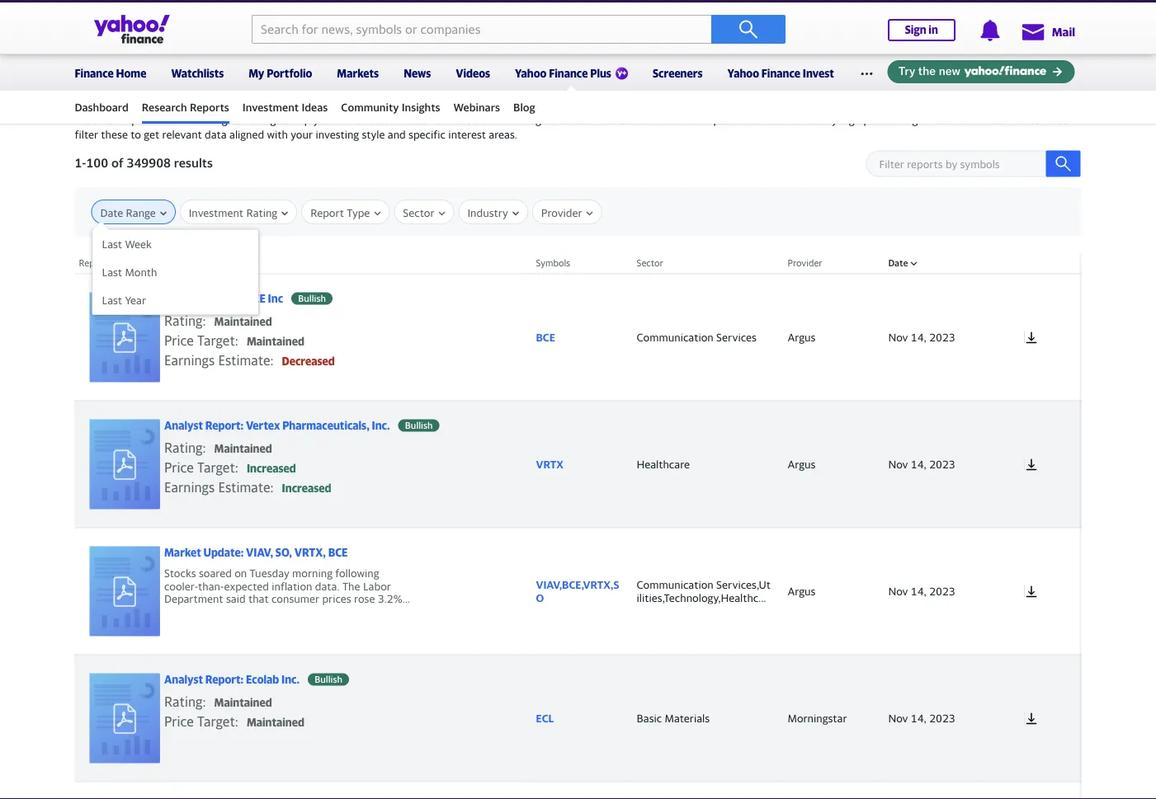 Task type: describe. For each thing, give the bounding box(es) containing it.
videos link
[[456, 56, 490, 87]]

argus for healthcare
[[788, 458, 816, 471]]

s&p 500 link
[[75, 14, 117, 26]]

1 horizontal spatial to
[[579, 114, 590, 126]]

finance for yahoo finance plus
[[549, 67, 588, 80]]

research inside "research reports from morningstar & argus help you make better investment decisions. leverage these to understand future stock performance and identify high performing investment ideas. you can also filter these to get relevant data aligned with your investing style and specific interest areas."
[[75, 114, 119, 126]]

3 nov from the top
[[888, 585, 908, 598]]

0 vertical spatial and
[[779, 114, 797, 126]]

3 2023 from the top
[[929, 585, 955, 598]]

investment ideas
[[243, 101, 328, 113]]

news
[[404, 67, 431, 80]]

1 horizontal spatial investment
[[396, 114, 451, 126]]

sector button
[[403, 201, 445, 225]]

analyst for rating : maintained price target: maintained
[[164, 674, 203, 687]]

blog link
[[513, 93, 543, 121]]

o
[[536, 592, 544, 604]]

rating : maintained price target: increased earnings estimate: increased
[[164, 440, 331, 495]]

my portfolio
[[249, 67, 312, 80]]

2 horizontal spatial investment
[[921, 114, 975, 126]]

crude oil
[[722, 14, 768, 26]]

analyst report: bce inc image
[[89, 292, 160, 382]]

0 horizontal spatial these
[[101, 128, 128, 141]]

help
[[290, 114, 311, 126]]

sign in link
[[888, 19, 956, 41]]

name
[[110, 258, 134, 269]]

viav,bce,vrtx,s o
[[536, 579, 619, 604]]

analyst for rating : maintained price target: increased earnings estimate: increased
[[164, 420, 203, 432]]

reports
[[122, 114, 158, 126]]

navigation containing finance home
[[0, 52, 1156, 124]]

3 provider element from the top
[[780, 528, 880, 655]]

materials
[[665, 712, 710, 725]]

e
[[637, 604, 643, 617]]

week
[[125, 238, 152, 250]]

nov 14, 2023 for rating : maintained price target: maintained earnings estimate: decreased
[[888, 331, 955, 344]]

research reports down home at top left
[[75, 87, 198, 105]]

2023 for rating : maintained price target: maintained
[[929, 712, 955, 725]]

349908
[[127, 155, 171, 170]]

basic materials
[[637, 712, 710, 725]]

price for rating : maintained price target: increased earnings estimate: increased
[[164, 460, 194, 476]]

investing
[[316, 128, 359, 141]]

morningstar inside "research reports from morningstar & argus help you make better investment decisions. leverage these to understand future stock performance and identify high performing investment ideas. you can also filter these to get relevant data aligned with your investing style and specific interest areas."
[[187, 114, 246, 126]]

last year button
[[93, 286, 258, 314]]

analyst for rating : maintained price target: maintained earnings estimate: decreased
[[164, 292, 203, 305]]

high
[[840, 114, 861, 126]]

3 14, from the top
[[911, 585, 927, 598]]

date element
[[880, 782, 981, 800]]

investment inside investment rating button
[[189, 206, 244, 219]]

ideas
[[302, 101, 328, 113]]

target: for rating : maintained price target: maintained earnings estimate: decreased
[[197, 333, 238, 349]]

webinars
[[454, 101, 500, 113]]

rating for rating : maintained price target: increased earnings estimate: increased
[[164, 440, 203, 456]]

last for last month
[[102, 266, 122, 279]]

viav,bce,vrtx,s
[[536, 579, 619, 592]]

5 provider element from the top
[[780, 782, 880, 800]]

mail link
[[1021, 17, 1075, 46]]

earnings for rating : maintained price target: increased earnings estimate: increased
[[164, 480, 215, 495]]

report type
[[310, 206, 370, 219]]

14, for rating : maintained price target: maintained earnings estimate: decreased
[[911, 331, 927, 344]]

nov 14, 2023 for rating : maintained price target: maintained
[[888, 712, 955, 725]]

industry
[[468, 206, 508, 219]]

provider element for rating : maintained price target: increased earnings estimate: increased
[[780, 401, 880, 528]]

investment rating
[[189, 206, 277, 219]]

research reports up from
[[142, 101, 229, 113]]

nasdaq
[[399, 14, 436, 26]]

markets
[[337, 67, 379, 80]]

investment rating button
[[189, 201, 288, 225]]

year
[[125, 294, 146, 307]]

symbols element
[[528, 782, 628, 800]]

0 horizontal spatial and
[[388, 128, 406, 141]]

analyst report: vertex pharmaceuticals, inc. image
[[89, 420, 160, 509]]

provider element for rating : maintained price target: maintained earnings estimate: decreased
[[780, 274, 880, 401]]

research down finance home
[[75, 87, 139, 105]]

analyst report: ecolab inc. image
[[89, 674, 160, 764]]

so,
[[276, 547, 292, 559]]

ecl link
[[536, 712, 620, 725]]

14, for rating : maintained price target: maintained
[[911, 712, 927, 725]]

30
[[261, 14, 274, 26]]

report
[[310, 206, 344, 219]]

3 nov 14, 2023 from the top
[[888, 585, 955, 598]]

yahoo finance invest link
[[728, 56, 834, 87]]

russell
[[561, 14, 595, 26]]

you
[[313, 114, 331, 126]]

notifications image
[[979, 20, 1001, 41]]

home
[[116, 67, 146, 80]]

market update: viav, so, vrtx, bce button
[[79, 537, 450, 646]]

maintained for rating : maintained price target: maintained
[[214, 697, 272, 710]]

s&p
[[75, 14, 94, 26]]

0 vertical spatial increased
[[247, 462, 296, 475]]

decreased
[[282, 355, 335, 368]]

vertex
[[246, 420, 280, 432]]

ideas.
[[978, 114, 1006, 126]]

nov for rating : maintained price target: increased earnings estimate: increased
[[888, 458, 908, 471]]

understand
[[593, 114, 648, 126]]

finance home
[[75, 67, 146, 80]]

services,ut
[[716, 579, 771, 592]]

news link
[[404, 56, 431, 87]]

premium yahoo finance logo image
[[616, 67, 628, 80]]

identify
[[800, 114, 838, 126]]

analyst report: bce inc
[[164, 292, 283, 305]]

gold
[[884, 14, 907, 26]]

community insights link
[[341, 93, 440, 121]]

date for date
[[888, 258, 908, 269]]

sign
[[905, 24, 927, 36]]

provider element for rating : maintained price target: maintained
[[780, 655, 880, 782]]

ilities,technology,healthcar
[[637, 592, 769, 604]]

report: for rating : maintained price target: maintained
[[205, 674, 244, 687]]

date for date range
[[100, 206, 123, 219]]

areas.
[[489, 128, 517, 141]]

0 vertical spatial inc.
[[372, 420, 390, 432]]

stock
[[685, 114, 711, 126]]

dow
[[237, 14, 258, 26]]

dashboard link
[[75, 93, 129, 121]]

nov for rating : maintained price target: maintained earnings estimate: decreased
[[888, 331, 908, 344]]

in
[[929, 24, 938, 36]]

yahoo finance plus link
[[515, 56, 628, 91]]

performing
[[864, 114, 918, 126]]

estimate: for rating : maintained price target: maintained earnings estimate: decreased
[[218, 353, 274, 368]]

nov for rating : maintained price target: maintained
[[888, 712, 908, 725]]

invest
[[803, 67, 834, 80]]

report: for rating : maintained price target: maintained earnings estimate: decreased
[[205, 292, 244, 305]]

sign in
[[905, 24, 938, 36]]

basic
[[637, 712, 662, 725]]

investment ideas link
[[243, 93, 328, 121]]

date range
[[100, 206, 156, 219]]

analyst report: ecolab inc.
[[164, 674, 300, 687]]

2000
[[597, 14, 624, 26]]



Task type: vqa. For each thing, say whether or not it's contained in the screenshot.
the Services,Ut
yes



Task type: locate. For each thing, give the bounding box(es) containing it.
research
[[75, 87, 139, 105], [142, 101, 187, 113], [75, 114, 119, 126]]

can
[[1030, 114, 1047, 126]]

1 horizontal spatial bce
[[328, 547, 348, 559]]

4 nov from the top
[[888, 712, 908, 725]]

1 vertical spatial rating
[[164, 440, 203, 456]]

reports up the data
[[190, 101, 229, 113]]

inc. right 'pharmaceuticals,'
[[372, 420, 390, 432]]

: down analyst report: bce inc
[[203, 313, 206, 329]]

provider
[[788, 258, 823, 269]]

bce down the symbols
[[536, 331, 555, 344]]

update:
[[203, 547, 244, 559]]

0 vertical spatial search image
[[739, 19, 758, 39]]

screeners
[[653, 67, 703, 80]]

2 horizontal spatial bce
[[536, 331, 555, 344]]

2 2023 from the top
[[929, 458, 955, 471]]

interest
[[448, 128, 486, 141]]

report:
[[205, 292, 244, 305], [205, 420, 244, 432], [205, 674, 244, 687]]

1 horizontal spatial and
[[779, 114, 797, 126]]

rating for rating : maintained price target: maintained earnings estimate: decreased
[[164, 313, 203, 329]]

investment down insights
[[396, 114, 451, 126]]

: for rating : maintained price target: increased earnings estimate: increased
[[203, 440, 206, 456]]

maintained down vertex at the left bottom of the page
[[214, 443, 272, 455]]

vrtx
[[536, 458, 564, 471]]

investment left ideas.
[[921, 114, 975, 126]]

0 vertical spatial these
[[550, 114, 577, 126]]

argus
[[259, 114, 287, 126], [788, 331, 816, 344], [788, 458, 816, 471], [788, 585, 816, 598]]

reports inside navigation
[[190, 101, 229, 113]]

investment
[[243, 101, 299, 113]]

finance left plus
[[549, 67, 588, 80]]

rating inside "rating : maintained price target: maintained"
[[164, 694, 203, 710]]

provider element
[[780, 274, 880, 401], [780, 401, 880, 528], [780, 528, 880, 655], [780, 655, 880, 782], [780, 782, 880, 800]]

0 horizontal spatial bce
[[246, 292, 266, 305]]

0 horizontal spatial inc.
[[281, 674, 300, 687]]

2023 for rating : maintained price target: increased earnings estimate: increased
[[929, 458, 955, 471]]

0 vertical spatial analyst
[[164, 292, 203, 305]]

: down analyst report: ecolab inc.
[[203, 694, 206, 710]]

and left identify
[[779, 114, 797, 126]]

decisions.
[[453, 114, 501, 126]]

&
[[249, 114, 256, 126]]

2 vertical spatial rating
[[164, 694, 203, 710]]

blog
[[513, 101, 535, 113]]

1 horizontal spatial these
[[550, 114, 577, 126]]

rating right the analyst report: vertex pharmaceuticals, inc. image
[[164, 440, 203, 456]]

price for rating : maintained price target: maintained earnings estimate: decreased
[[164, 333, 194, 349]]

yahoo finance invest
[[728, 67, 834, 80]]

2 : from the top
[[203, 440, 206, 456]]

try the new yahoo finance image
[[888, 60, 1075, 83]]

my
[[249, 67, 264, 80]]

my portfolio link
[[249, 56, 312, 87]]

1 vertical spatial target:
[[197, 460, 238, 476]]

1 communication from the top
[[637, 331, 714, 344]]

argus inside "research reports from morningstar & argus help you make better investment decisions. leverage these to understand future stock performance and identify high performing investment ideas. you can also filter these to get relevant data aligned with your investing style and specific interest areas."
[[259, 114, 287, 126]]

1-100 of 349908 results
[[75, 155, 213, 170]]

relevant
[[162, 128, 202, 141]]

1 estimate: from the top
[[218, 353, 274, 368]]

0 horizontal spatial investment
[[189, 206, 244, 219]]

maintained down ecolab
[[247, 717, 304, 729]]

analyst up "rating : maintained price target: maintained" in the bottom of the page
[[164, 674, 203, 687]]

increased down analyst report: vertex pharmaceuticals, inc.
[[247, 462, 296, 475]]

0 vertical spatial earnings
[[164, 353, 215, 368]]

2 vertical spatial :
[[203, 694, 206, 710]]

2 horizontal spatial finance
[[762, 67, 801, 80]]

2 estimate: from the top
[[218, 480, 274, 495]]

symbols
[[536, 258, 570, 269]]

3 analyst from the top
[[164, 674, 203, 687]]

you
[[1009, 114, 1027, 126]]

1 horizontal spatial search image
[[1055, 156, 1072, 172]]

1 rating from the top
[[164, 313, 203, 329]]

2 rating from the top
[[164, 440, 203, 456]]

4 nov 14, 2023 from the top
[[888, 712, 955, 725]]

communication for communication services,ut ilities,technology,healthcar e
[[637, 579, 714, 592]]

last month button
[[93, 258, 258, 286]]

target: for rating : maintained price target: increased earnings estimate: increased
[[197, 460, 238, 476]]

14,
[[911, 331, 927, 344], [911, 458, 927, 471], [911, 585, 927, 598], [911, 712, 927, 725]]

provider element containing morningstar
[[780, 655, 880, 782]]

maintained down analyst report: ecolab inc.
[[214, 697, 272, 710]]

provider
[[541, 206, 582, 219]]

reports up from
[[142, 87, 198, 105]]

communication up ilities,technology,healthcar
[[637, 579, 714, 592]]

yahoo up blog link
[[515, 67, 547, 80]]

1 vertical spatial to
[[131, 128, 141, 141]]

1 provider element from the top
[[780, 274, 880, 401]]

these right filter
[[101, 128, 128, 141]]

finance home link
[[75, 56, 146, 87]]

maintained for rating : maintained price target: maintained earnings estimate: decreased
[[214, 316, 272, 328]]

get
[[144, 128, 159, 141]]

1 14, from the top
[[911, 331, 927, 344]]

yahoo for yahoo finance invest
[[728, 67, 759, 80]]

target: inside "rating : maintained price target: maintained"
[[197, 714, 238, 730]]

1 horizontal spatial morningstar
[[788, 712, 847, 725]]

videos
[[456, 67, 490, 80]]

better
[[363, 114, 393, 126]]

0 vertical spatial report:
[[205, 292, 244, 305]]

1 vertical spatial date
[[888, 258, 908, 269]]

inc. right ecolab
[[281, 674, 300, 687]]

0 vertical spatial :
[[203, 313, 206, 329]]

s&p 500
[[75, 14, 117, 26]]

mail
[[1052, 25, 1075, 39]]

last left the month
[[102, 266, 122, 279]]

1 vertical spatial estimate:
[[218, 480, 274, 495]]

1 yahoo from the left
[[515, 67, 547, 80]]

community insights
[[341, 101, 440, 113]]

1 target: from the top
[[197, 333, 238, 349]]

0 vertical spatial date
[[100, 206, 123, 219]]

: for rating : maintained price target: maintained
[[203, 694, 206, 710]]

2 yahoo from the left
[[728, 67, 759, 80]]

2 provider element from the top
[[780, 401, 880, 528]]

1 vertical spatial search image
[[1055, 156, 1072, 172]]

ecolab
[[246, 674, 279, 687]]

2 vertical spatial target:
[[197, 714, 238, 730]]

maintained for rating : maintained price target: increased earnings estimate: increased
[[214, 443, 272, 455]]

1 last from the top
[[102, 238, 122, 250]]

report
[[79, 258, 107, 269]]

research up from
[[142, 101, 187, 113]]

2 communication from the top
[[637, 579, 714, 592]]

1 analyst from the top
[[164, 292, 203, 305]]

1 vertical spatial increased
[[282, 482, 331, 495]]

estimate: inside rating : maintained price target: maintained earnings estimate: decreased
[[218, 353, 274, 368]]

price inside rating : maintained price target: maintained earnings estimate: decreased
[[164, 333, 194, 349]]

2 finance from the left
[[549, 67, 588, 80]]

price down last year button
[[164, 333, 194, 349]]

bce link
[[536, 331, 620, 344]]

report type button
[[310, 201, 381, 225]]

14, for rating : maintained price target: increased earnings estimate: increased
[[911, 458, 927, 471]]

report: left vertex at the left bottom of the page
[[205, 420, 244, 432]]

1-
[[75, 155, 86, 170]]

1 earnings from the top
[[164, 353, 215, 368]]

1 2023 from the top
[[929, 331, 955, 344]]

type
[[347, 206, 370, 219]]

report: up "rating : maintained price target: maintained" in the bottom of the page
[[205, 674, 244, 687]]

: down analyst report: vertex pharmaceuticals, inc.
[[203, 440, 206, 456]]

communication
[[637, 331, 714, 344], [637, 579, 714, 592]]

1 horizontal spatial yahoo
[[728, 67, 759, 80]]

communication inside communication services,ut ilities,technology,healthcar e
[[637, 579, 714, 592]]

1 vertical spatial price
[[164, 460, 194, 476]]

last for last year
[[102, 294, 122, 307]]

2 vertical spatial analyst
[[164, 674, 203, 687]]

bce right vrtx,
[[328, 547, 348, 559]]

earnings
[[164, 353, 215, 368], [164, 480, 215, 495]]

your
[[291, 128, 313, 141]]

leverage
[[504, 114, 547, 126]]

1 horizontal spatial finance
[[549, 67, 588, 80]]

earnings for rating : maintained price target: maintained earnings estimate: decreased
[[164, 353, 215, 368]]

2 nov 14, 2023 from the top
[[888, 458, 955, 471]]

0 vertical spatial rating
[[164, 313, 203, 329]]

last up report name
[[102, 238, 122, 250]]

1 horizontal spatial date
[[888, 258, 908, 269]]

2 vertical spatial last
[[102, 294, 122, 307]]

3 last from the top
[[102, 294, 122, 307]]

rating
[[246, 206, 277, 219]]

ecl
[[536, 712, 554, 725]]

: for rating : maintained price target: maintained earnings estimate: decreased
[[203, 313, 206, 329]]

target: down analyst report: vertex pharmaceuticals, inc.
[[197, 460, 238, 476]]

target: inside rating : maintained price target: maintained earnings estimate: decreased
[[197, 333, 238, 349]]

0 vertical spatial target:
[[197, 333, 238, 349]]

yahoo for yahoo finance plus
[[515, 67, 547, 80]]

4 14, from the top
[[911, 712, 927, 725]]

search image down 'also'
[[1055, 156, 1072, 172]]

0 horizontal spatial finance
[[75, 67, 114, 80]]

watchlists link
[[171, 56, 224, 87]]

1 vertical spatial inc.
[[281, 674, 300, 687]]

estimate: for rating : maintained price target: increased earnings estimate: increased
[[218, 480, 274, 495]]

2 nov from the top
[[888, 458, 908, 471]]

2023 for rating : maintained price target: maintained earnings estimate: decreased
[[929, 331, 955, 344]]

2 vertical spatial bullish
[[315, 675, 342, 685]]

finance for yahoo finance invest
[[762, 67, 801, 80]]

market update: viav, so, vrtx, bce
[[164, 547, 348, 559]]

research reports from morningstar & argus help you make better investment decisions. leverage these to understand future stock performance and identify high performing investment ideas. you can also filter these to get relevant data aligned with your investing style and specific interest areas.
[[75, 114, 1069, 141]]

1 price from the top
[[164, 333, 194, 349]]

crude oil link
[[722, 14, 768, 26]]

vrtx,
[[294, 547, 326, 559]]

maintained down analyst report: bce inc
[[214, 316, 272, 328]]

3 target: from the top
[[197, 714, 238, 730]]

report: for rating : maintained price target: increased earnings estimate: increased
[[205, 420, 244, 432]]

date range button
[[100, 201, 167, 225]]

3 : from the top
[[203, 694, 206, 710]]

:
[[203, 313, 206, 329], [203, 440, 206, 456], [203, 694, 206, 710]]

research down the dashboard
[[75, 114, 119, 126]]

Filter reports by symbols text field
[[866, 151, 1073, 177]]

pharmaceuticals,
[[282, 420, 370, 432]]

rating : maintained price target: maintained
[[164, 694, 304, 730]]

of
[[111, 155, 124, 170]]

screeners link
[[653, 56, 703, 87]]

these right blog link
[[550, 114, 577, 126]]

estimate: left decreased
[[218, 353, 274, 368]]

rating inside rating : maintained price target: maintained earnings estimate: decreased
[[164, 313, 203, 329]]

date inside button
[[100, 206, 123, 219]]

last week
[[102, 238, 152, 250]]

: inside rating : maintained price target: maintained earnings estimate: decreased
[[203, 313, 206, 329]]

2 vertical spatial price
[[164, 714, 194, 730]]

earnings down last year button
[[164, 353, 215, 368]]

future
[[651, 114, 682, 126]]

1 vertical spatial these
[[101, 128, 128, 141]]

search image up yahoo finance invest link
[[739, 19, 758, 39]]

date
[[100, 206, 123, 219], [888, 258, 908, 269]]

rating down analyst report: ecolab inc.
[[164, 694, 203, 710]]

price inside "rating : maintained price target: maintained"
[[164, 714, 194, 730]]

bullish for rating : maintained price target: maintained earnings estimate: decreased
[[298, 293, 326, 304]]

with
[[267, 128, 288, 141]]

sector element
[[628, 782, 780, 800]]

target:
[[197, 333, 238, 349], [197, 460, 238, 476], [197, 714, 238, 730]]

1 vertical spatial report:
[[205, 420, 244, 432]]

1 vertical spatial communication
[[637, 579, 714, 592]]

yahoo up performance
[[728, 67, 759, 80]]

also
[[1050, 114, 1069, 126]]

2 vertical spatial report:
[[205, 674, 244, 687]]

target: for rating : maintained price target: maintained
[[197, 714, 238, 730]]

inc.
[[372, 420, 390, 432], [281, 674, 300, 687]]

0 horizontal spatial yahoo
[[515, 67, 547, 80]]

estimate: inside rating : maintained price target: increased earnings estimate: increased
[[218, 480, 274, 495]]

1 nov 14, 2023 from the top
[[888, 331, 955, 344]]

2 14, from the top
[[911, 458, 927, 471]]

0 horizontal spatial to
[[131, 128, 141, 141]]

4 2023 from the top
[[929, 712, 955, 725]]

: inside rating : maintained price target: increased earnings estimate: increased
[[203, 440, 206, 456]]

analyst right the analyst report: vertex pharmaceuticals, inc. image
[[164, 420, 203, 432]]

1 report: from the top
[[205, 292, 244, 305]]

communication for communication services
[[637, 331, 714, 344]]

maintained up decreased
[[247, 335, 304, 348]]

plus
[[590, 67, 611, 80]]

2 report: from the top
[[205, 420, 244, 432]]

analyst
[[164, 292, 203, 305], [164, 420, 203, 432], [164, 674, 203, 687]]

3 finance from the left
[[762, 67, 801, 80]]

nov 14, 2023 for rating : maintained price target: increased earnings estimate: increased
[[888, 458, 955, 471]]

2 vertical spatial bce
[[328, 547, 348, 559]]

rating inside rating : maintained price target: increased earnings estimate: increased
[[164, 440, 203, 456]]

bullish for rating : maintained price target: increased earnings estimate: increased
[[405, 420, 433, 431]]

watchlists
[[171, 67, 224, 80]]

2 last from the top
[[102, 266, 122, 279]]

3 price from the top
[[164, 714, 194, 730]]

previous image
[[1040, 23, 1065, 48]]

1 vertical spatial earnings
[[164, 480, 215, 495]]

0 vertical spatial bce
[[246, 292, 266, 305]]

to down reports
[[131, 128, 141, 141]]

report: up rating : maintained price target: maintained earnings estimate: decreased
[[205, 292, 244, 305]]

1 vertical spatial last
[[102, 266, 122, 279]]

target: inside rating : maintained price target: increased earnings estimate: increased
[[197, 460, 238, 476]]

analyst down last month button
[[164, 292, 203, 305]]

0 vertical spatial bullish
[[298, 293, 326, 304]]

russell 2000 link
[[561, 14, 624, 26]]

target: down analyst report: ecolab inc.
[[197, 714, 238, 730]]

2 price from the top
[[164, 460, 194, 476]]

0 horizontal spatial search image
[[739, 19, 758, 39]]

0 vertical spatial communication
[[637, 331, 714, 344]]

4 provider element from the top
[[780, 655, 880, 782]]

communication left the services at the right top of page
[[637, 331, 714, 344]]

rating for rating : maintained price target: maintained
[[164, 694, 203, 710]]

earnings up market
[[164, 480, 215, 495]]

price for rating : maintained price target: maintained
[[164, 714, 194, 730]]

month
[[125, 266, 157, 279]]

range
[[126, 206, 156, 219]]

nasdaq link
[[399, 14, 436, 26]]

: inside "rating : maintained price target: maintained"
[[203, 694, 206, 710]]

3 rating from the top
[[164, 694, 203, 710]]

reports
[[142, 87, 198, 105], [190, 101, 229, 113]]

price inside rating : maintained price target: increased earnings estimate: increased
[[164, 460, 194, 476]]

1 vertical spatial and
[[388, 128, 406, 141]]

morningstar inside provider "element"
[[788, 712, 847, 725]]

0 vertical spatial to
[[579, 114, 590, 126]]

2 target: from the top
[[197, 460, 238, 476]]

target: down analyst report: bce inc
[[197, 333, 238, 349]]

0 horizontal spatial morningstar
[[187, 114, 246, 126]]

earnings inside rating : maintained price target: maintained earnings estimate: decreased
[[164, 353, 215, 368]]

1 vertical spatial analyst
[[164, 420, 203, 432]]

estimate: down vertex at the left bottom of the page
[[218, 480, 274, 495]]

Search for news, symbols or companies text field
[[252, 15, 711, 44]]

earnings inside rating : maintained price target: increased earnings estimate: increased
[[164, 480, 215, 495]]

last month
[[102, 266, 157, 279]]

last left the year
[[102, 294, 122, 307]]

price right analyst report: ecolab inc. image
[[164, 714, 194, 730]]

price right the analyst report: vertex pharmaceuticals, inc. image
[[164, 460, 194, 476]]

2 earnings from the top
[[164, 480, 215, 495]]

bullish for rating : maintained price target: maintained
[[315, 675, 342, 685]]

2 analyst from the top
[[164, 420, 203, 432]]

market update: viav, so, vrtx, bce image
[[89, 547, 160, 637]]

rating down analyst report: bce inc
[[164, 313, 203, 329]]

1 nov from the top
[[888, 331, 908, 344]]

1 vertical spatial morningstar
[[788, 712, 847, 725]]

0 vertical spatial morningstar
[[187, 114, 246, 126]]

0 vertical spatial estimate:
[[218, 353, 274, 368]]

finance up the dashboard
[[75, 67, 114, 80]]

style
[[362, 128, 385, 141]]

investment left rating
[[189, 206, 244, 219]]

0 vertical spatial last
[[102, 238, 122, 250]]

russell 2000
[[561, 14, 624, 26]]

bce left inc
[[246, 292, 266, 305]]

navigation
[[0, 52, 1156, 124]]

1 vertical spatial bce
[[536, 331, 555, 344]]

1 : from the top
[[203, 313, 206, 329]]

viav,
[[246, 547, 273, 559]]

3 report: from the top
[[205, 674, 244, 687]]

finance left invest
[[762, 67, 801, 80]]

argus for communication services
[[788, 331, 816, 344]]

services
[[716, 331, 757, 344]]

0 vertical spatial price
[[164, 333, 194, 349]]

next image
[[1060, 23, 1085, 48]]

bce inside button
[[328, 547, 348, 559]]

increased up vrtx,
[[282, 482, 331, 495]]

search image
[[739, 19, 758, 39], [1055, 156, 1072, 172]]

maintained inside rating : maintained price target: increased earnings estimate: increased
[[214, 443, 272, 455]]

1 horizontal spatial inc.
[[372, 420, 390, 432]]

argus for communication services,ut ilities,technology,healthcar e
[[788, 585, 816, 598]]

healthcare
[[637, 458, 690, 471]]

0 horizontal spatial date
[[100, 206, 123, 219]]

to
[[579, 114, 590, 126], [131, 128, 141, 141]]

1 vertical spatial :
[[203, 440, 206, 456]]

to left understand
[[579, 114, 590, 126]]

results
[[174, 155, 213, 170]]

and right style
[[388, 128, 406, 141]]

performance
[[713, 114, 776, 126]]

1 vertical spatial bullish
[[405, 420, 433, 431]]

rating : maintained price target: maintained earnings estimate: decreased
[[164, 313, 335, 368]]

last for last week
[[102, 238, 122, 250]]

1 finance from the left
[[75, 67, 114, 80]]



